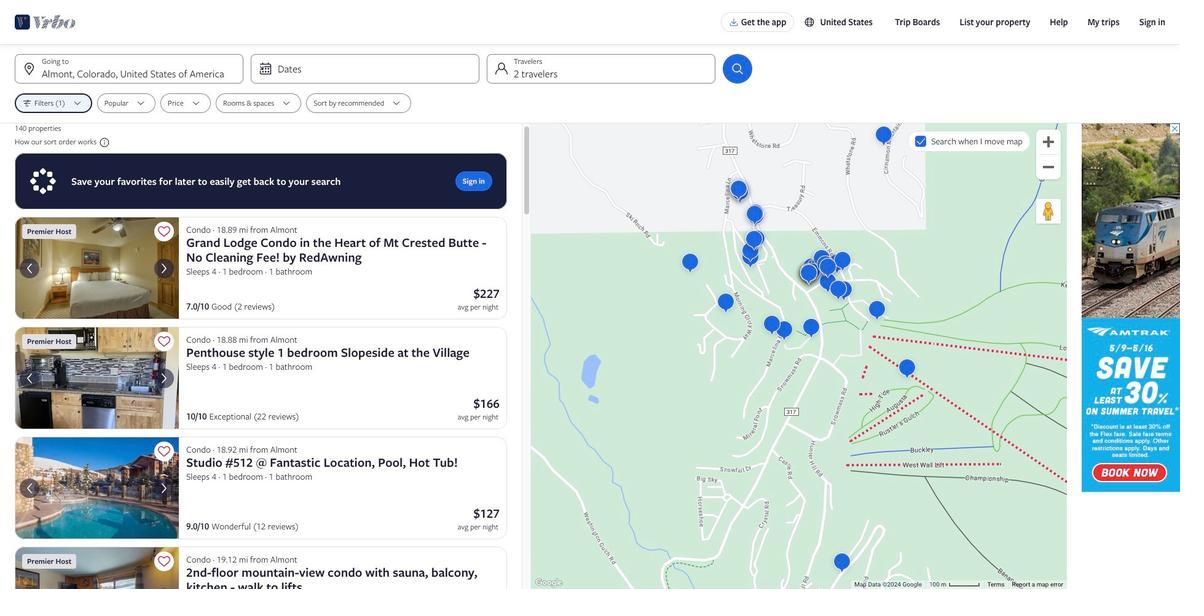 Task type: locate. For each thing, give the bounding box(es) containing it.
download the app button image
[[729, 17, 739, 27]]

map region
[[531, 124, 1067, 590]]

vrbo logo image
[[15, 12, 76, 32]]

show previous image for studio #512 @ fantastic location, pool, hot tub! image
[[22, 481, 37, 496]]

private kitchen image
[[15, 327, 179, 430]]

google image
[[534, 577, 564, 590]]

show previous image for grand lodge condo in the heart of mt crested butte - no cleaning fee! by redawning image
[[22, 261, 37, 276]]

pool image
[[15, 437, 179, 540]]

show next image for grand lodge condo in the heart of mt crested butte - no cleaning fee! by redawning image
[[157, 261, 172, 276]]



Task type: describe. For each thing, give the bounding box(es) containing it.
show previous image for penthouse style 1 bedroom slopeside at the village image
[[22, 371, 37, 386]]

small image
[[805, 17, 816, 28]]

show next image for penthouse style 1 bedroom slopeside at the village image
[[157, 371, 172, 386]]

image of 2nd-floor mountain-view condo with sauna, balcony, kitchen - walk to lifts image
[[15, 547, 179, 590]]

show next image for studio #512 @ fantastic location, pool, hot tub! image
[[157, 481, 172, 496]]

search image
[[731, 61, 745, 76]]

small image
[[97, 137, 110, 148]]

ceiling fan,bedroom,room,indoors,bed image
[[15, 217, 179, 320]]



Task type: vqa. For each thing, say whether or not it's contained in the screenshot.
the left the "small" icon
yes



